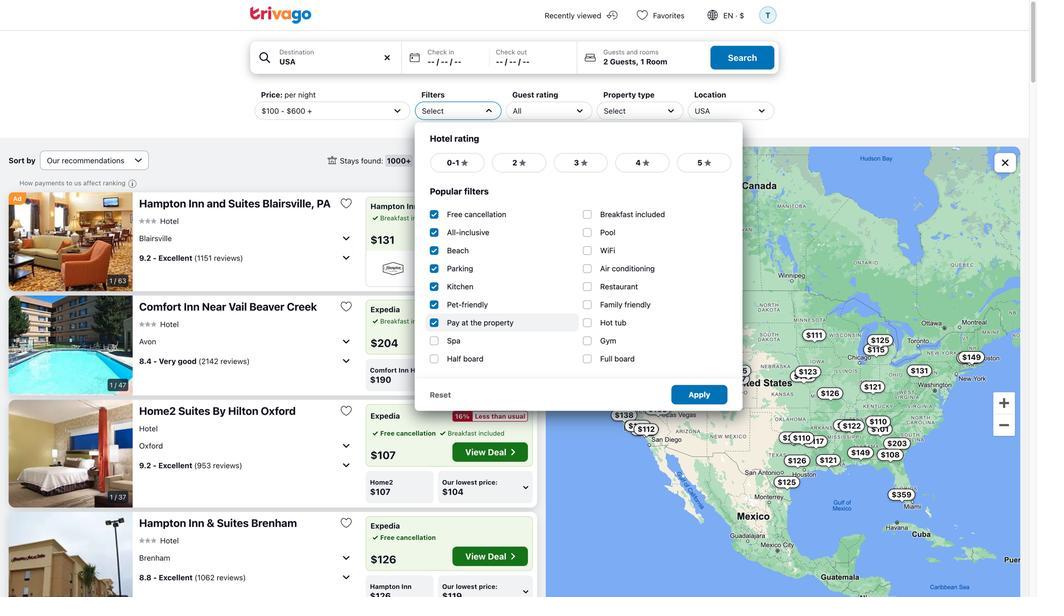 Task type: describe. For each thing, give the bounding box(es) containing it.
sort by
[[9, 156, 36, 165]]

breakfast up pool
[[600, 210, 633, 219]]

included down 16% less than usual at the bottom
[[479, 430, 505, 437]]

325
[[521, 156, 536, 165]]

view for $107
[[465, 447, 486, 458]]

2 expect from the left
[[467, 272, 488, 280]]

1 vertical spatial $125 button
[[774, 477, 800, 489]]

$131 inside button
[[911, 366, 928, 375]]

ranking
[[103, 179, 126, 187]]

$204 button
[[711, 373, 739, 384]]

gym
[[600, 337, 616, 345]]

breakfast included down less
[[448, 430, 505, 437]]

hampton inside "hampton inn" button
[[370, 583, 400, 591]]

1 vertical spatial property
[[484, 318, 514, 327]]

$149 for bottommost $149 button
[[851, 449, 870, 457]]

comfort inn near vail beaver creek, (avon, usa) image
[[9, 296, 133, 396]]

friendly for family friendly
[[625, 300, 651, 309]]

view deal button for $126
[[452, 547, 528, 567]]

home2 for home2 suites by hilton oxford
[[139, 405, 176, 417]]

by
[[26, 156, 36, 165]]

$239 button
[[630, 424, 658, 436]]

map region
[[546, 147, 1020, 598]]

0 vertical spatial $111
[[806, 331, 823, 340]]

2 button
[[492, 153, 547, 173]]

0 horizontal spatial $126
[[371, 553, 396, 566]]

rating for hotel rating
[[454, 133, 479, 144]]

$126 for the right $126 'button'
[[821, 389, 840, 398]]

0 horizontal spatial $111
[[602, 350, 618, 359]]

popular
[[430, 186, 462, 197]]

reviews) for by
[[213, 461, 242, 470]]

Family friendly checkbox
[[583, 301, 592, 309]]

hotel for 1st hotel 'button'
[[160, 217, 179, 226]]

hampton inn inside "hampton inn" button
[[370, 583, 412, 591]]

comfort for comfort inn near vail beaver creek
[[139, 300, 181, 313]]

friendly for pet-friendly
[[462, 300, 488, 309]]

$109
[[648, 405, 667, 414]]

$100
[[262, 106, 279, 115]]

guest rating
[[512, 90, 558, 99]]

9.2 - excellent (953 reviews)
[[139, 461, 242, 470]]

1 vertical spatial breakfast included button
[[371, 317, 437, 326]]

0 vertical spatial hampton inn
[[371, 202, 418, 211]]

avon button
[[139, 333, 353, 350]]

apply button
[[671, 385, 728, 405]]

hilton.
[[490, 272, 510, 280]]

near
[[202, 300, 226, 313]]

1 vertical spatial hampton inn
[[422, 258, 461, 265]]

·
[[735, 11, 738, 20]]

$204 inside button
[[715, 374, 735, 383]]

affect
[[83, 179, 101, 187]]

1 inside button
[[456, 158, 459, 167]]

check for check in -- / -- / --
[[428, 48, 447, 56]]

0 vertical spatial free cancellation
[[447, 210, 506, 219]]

1000+
[[387, 156, 411, 165]]

1 view deal from the top
[[465, 232, 506, 242]]

lowest for $107
[[456, 479, 477, 486]]

Pet-friendly checkbox
[[430, 301, 438, 309]]

2 vertical spatial breakfast included button
[[438, 429, 505, 438]]

trivago logo image
[[250, 6, 312, 24]]

0 vertical spatial $204
[[371, 337, 398, 349]]

at inside button
[[462, 214, 468, 222]]

breakfast included up all-inclusive checkbox
[[380, 214, 437, 222]]

1 vertical spatial $149 button
[[847, 447, 874, 459]]

hampton inn and suites blairsville, pa, (blairsville, usa) image
[[9, 193, 133, 292]]

$110 for $110
[[793, 434, 811, 443]]

favorites
[[653, 11, 685, 20]]

brenham inside button
[[251, 517, 297, 530]]

view deal button for $131
[[452, 227, 528, 247]]

reset button
[[430, 390, 451, 400]]

8.4
[[139, 357, 152, 366]]

blairsville,
[[263, 197, 314, 210]]

good
[[178, 357, 197, 366]]

found:
[[361, 156, 383, 165]]

WiFi checkbox
[[583, 246, 592, 255]]

favorites link
[[627, 0, 698, 30]]

the inside button
[[469, 214, 479, 222]]

Restaurant checkbox
[[583, 282, 592, 291]]

filters
[[421, 90, 445, 99]]

0 vertical spatial $121
[[864, 383, 881, 392]]

(2142
[[199, 357, 218, 366]]

Half board checkbox
[[430, 355, 438, 363]]

lowest for $204
[[456, 367, 477, 374]]

0 vertical spatial $111 button
[[802, 329, 826, 341]]

1 vertical spatial the
[[470, 318, 482, 327]]

restaurant
[[600, 282, 638, 291]]

our lowest price:
[[442, 583, 498, 591]]

our lowest price: button
[[438, 576, 533, 598]]

$100 - $600 +
[[262, 106, 312, 115]]

all-inclusive
[[447, 228, 489, 237]]

$119
[[601, 290, 618, 299]]

2 free cancellation button from the top
[[371, 533, 436, 543]]

2 expedia from the top
[[371, 412, 400, 421]]

reviews) down avon button
[[221, 357, 250, 366]]

oxford button
[[139, 437, 353, 455]]

blairsville
[[139, 234, 172, 243]]

5 button
[[677, 153, 732, 173]]

1 vertical spatial $110 button
[[789, 432, 814, 444]]

excellent for &
[[159, 573, 193, 582]]

than
[[491, 413, 506, 420]]

booking sites searched: 325
[[434, 156, 536, 165]]

board for half board
[[463, 355, 484, 364]]

destination
[[279, 48, 314, 56]]

Destination field
[[250, 42, 401, 74]]

$159
[[607, 319, 626, 328]]

Spa checkbox
[[430, 337, 438, 345]]

oxford inside button
[[261, 405, 296, 417]]

usual
[[508, 413, 525, 420]]

parking
[[447, 264, 473, 273]]

pet-
[[447, 300, 462, 309]]

(953
[[194, 461, 211, 470]]

1 vertical spatial $111 button
[[598, 348, 622, 360]]

in
[[449, 48, 454, 56]]

pool
[[600, 228, 615, 237]]

$117 button
[[803, 436, 828, 448]]

1 free cancellation button from the top
[[371, 429, 436, 438]]

1 horizontal spatial $125
[[871, 336, 890, 345]]

0-1 button
[[430, 153, 485, 173]]

9.2 for hampton inn and suites blairsville, pa
[[139, 254, 151, 263]]

0 vertical spatial $121 button
[[860, 381, 885, 393]]

1 for hampton inn and suites blairsville, pa
[[109, 277, 112, 285]]

1 vertical spatial free cancellation
[[380, 430, 436, 437]]

$112 button
[[634, 424, 659, 436]]

1 deal from the top
[[488, 232, 506, 242]]

0 vertical spatial free
[[447, 210, 463, 219]]

our for $204
[[442, 367, 454, 374]]

2 vertical spatial cancellation
[[396, 534, 436, 542]]

hotel for hotel 'button' associated with comfort
[[160, 320, 179, 329]]

inclusive
[[459, 228, 489, 237]]

All-inclusive checkbox
[[430, 228, 438, 237]]

2 vertical spatial free
[[380, 534, 395, 542]]

$151
[[960, 354, 978, 362]]

$146
[[794, 372, 813, 381]]

t
[[766, 11, 770, 20]]

all
[[513, 106, 522, 115]]

4 button
[[615, 153, 670, 173]]

brenham button
[[139, 550, 353, 567]]

home2 for home2 $107
[[370, 479, 393, 486]]

1 horizontal spatial $126 button
[[817, 388, 843, 400]]

inn inside "button"
[[184, 300, 200, 313]]

16% less than usual
[[455, 413, 525, 420]]

hampton inn image
[[371, 261, 416, 276]]

better.
[[445, 272, 465, 280]]

$600
[[287, 106, 305, 115]]

property
[[603, 90, 636, 99]]

viewed
[[577, 11, 601, 20]]

out
[[517, 48, 527, 56]]

Pool checkbox
[[583, 228, 592, 237]]

view deal button for $107
[[452, 443, 528, 462]]

property type
[[603, 90, 655, 99]]

search button
[[711, 46, 774, 70]]

0 vertical spatial $110 button
[[866, 416, 891, 428]]

0 vertical spatial $125 button
[[867, 335, 893, 347]]

booking
[[434, 156, 462, 165]]

$115
[[867, 345, 885, 354]]

$123 button
[[795, 366, 821, 378]]

5
[[697, 158, 702, 167]]

$104 inside our lowest price: $104
[[442, 487, 464, 497]]

clear image
[[382, 53, 392, 63]]

en
[[723, 11, 733, 20]]

$110 $359
[[870, 417, 912, 499]]

price: for $107
[[479, 479, 498, 486]]

pa
[[317, 197, 331, 210]]

pay at the property inside button
[[449, 214, 507, 222]]

inn inside "comfort inn hotels $190"
[[399, 367, 409, 374]]

deal for $126
[[488, 552, 506, 562]]

breakfast left free cancellation option
[[380, 214, 409, 222]]

$107 inside button
[[837, 421, 855, 430]]

filters
[[464, 186, 489, 197]]

price: for $204
[[479, 367, 498, 374]]

$268 button
[[779, 432, 806, 444]]

0 horizontal spatial $121 button
[[816, 455, 841, 467]]

2 inside guests and rooms 2 guests, 1 room
[[603, 57, 608, 66]]

8.4 - very good (2142 reviews)
[[139, 357, 250, 366]]

lowest inside button
[[456, 583, 477, 591]]

1 vertical spatial $121
[[820, 456, 837, 465]]

our for $107
[[442, 479, 454, 486]]

reset
[[430, 391, 451, 400]]

$122 button
[[839, 420, 865, 432]]

9.2 for home2 suites by hilton oxford
[[139, 461, 151, 470]]



Task type: vqa. For each thing, say whether or not it's contained in the screenshot.


Task type: locate. For each thing, give the bounding box(es) containing it.
kitchen
[[447, 282, 473, 291]]

0 vertical spatial and
[[627, 48, 638, 56]]

1 left sites
[[456, 158, 459, 167]]

our inside our lowest price: $104
[[442, 479, 454, 486]]

1 vertical spatial brenham
[[139, 554, 170, 563]]

1 board from the left
[[463, 355, 484, 364]]

0 horizontal spatial $121
[[820, 456, 837, 465]]

select down filters
[[422, 106, 444, 115]]

$359
[[892, 491, 912, 499]]

1 horizontal spatial brenham
[[251, 517, 297, 530]]

2 friendly from the left
[[625, 300, 651, 309]]

select for property type
[[604, 106, 626, 115]]

1 horizontal spatial $111 button
[[802, 329, 826, 341]]

Gym checkbox
[[583, 337, 592, 345]]

3 deal from the top
[[488, 552, 506, 562]]

1 vertical spatial $149
[[851, 449, 870, 457]]

1 vertical spatial price:
[[479, 479, 498, 486]]

0 horizontal spatial $126 button
[[784, 455, 810, 467]]

Hot tub checkbox
[[583, 319, 592, 327]]

1 horizontal spatial $149
[[962, 353, 981, 362]]

suites right &
[[217, 517, 249, 530]]

1 / 47
[[110, 382, 126, 389]]

$111
[[806, 331, 823, 340], [602, 350, 618, 359]]

guests,
[[610, 57, 639, 66]]

$123
[[799, 368, 817, 377]]

friendly down kitchen
[[462, 300, 488, 309]]

free cancellation up "hampton inn" button
[[380, 534, 436, 542]]

at
[[462, 214, 468, 222], [462, 318, 468, 327]]

free cancellation down 'reset'
[[380, 430, 436, 437]]

1 vertical spatial 9.2
[[139, 461, 151, 470]]

3 view deal from the top
[[465, 552, 506, 562]]

$110 inside $110 $359
[[870, 417, 887, 426]]

view deal for $126
[[465, 552, 506, 562]]

view down pay at the property button
[[465, 232, 486, 242]]

free cancellation button down 'reset'
[[371, 429, 436, 438]]

2 left 325
[[512, 158, 517, 167]]

1 $190 from the left
[[370, 375, 391, 385]]

friendly up 'tub'
[[625, 300, 651, 309]]

0 vertical spatial 9.2
[[139, 254, 151, 263]]

1 horizontal spatial rating
[[536, 90, 558, 99]]

0 horizontal spatial $190
[[370, 375, 391, 385]]

0 vertical spatial deal
[[488, 232, 506, 242]]

0 horizontal spatial $110 button
[[789, 432, 814, 444]]

included
[[635, 210, 665, 219], [411, 214, 437, 222], [411, 318, 437, 325], [479, 430, 505, 437]]

0 vertical spatial $131
[[371, 234, 395, 246]]

1 vertical spatial $126 button
[[784, 455, 810, 467]]

oxford
[[261, 405, 296, 417], [139, 442, 163, 450]]

expect up the kitchen option on the top
[[422, 272, 443, 280]]

0 horizontal spatial friendly
[[462, 300, 488, 309]]

0 horizontal spatial rating
[[454, 133, 479, 144]]

rating up sites
[[454, 133, 479, 144]]

1 horizontal spatial home2
[[370, 479, 393, 486]]

1 vertical spatial lowest
[[456, 479, 477, 486]]

pet-friendly
[[447, 300, 488, 309]]

rating right "guest"
[[536, 90, 558, 99]]

suites for &
[[217, 517, 249, 530]]

0 vertical spatial cancellation
[[465, 210, 506, 219]]

0 vertical spatial the
[[469, 214, 479, 222]]

how payments to us affect ranking button
[[19, 179, 140, 190]]

reviews) right (953
[[213, 461, 242, 470]]

property down pet-friendly
[[484, 318, 514, 327]]

$190
[[370, 375, 391, 385], [442, 375, 464, 385]]

$146 button
[[790, 371, 817, 383]]

1 lowest from the top
[[456, 367, 477, 374]]

Parking checkbox
[[430, 264, 438, 273]]

our inside button
[[442, 583, 454, 591]]

creek
[[287, 300, 317, 313]]

1 vertical spatial $107
[[371, 449, 396, 462]]

2 price: from the top
[[479, 479, 498, 486]]

included down pet-friendly checkbox
[[411, 318, 437, 325]]

0 vertical spatial oxford
[[261, 405, 296, 417]]

$107 inside home2 $107
[[370, 487, 390, 497]]

1 / 37
[[110, 494, 126, 501]]

$121 button
[[860, 381, 885, 393], [816, 455, 841, 467]]

how payments to us affect ranking
[[19, 179, 126, 187]]

and inside button
[[207, 197, 226, 210]]

1 down rooms
[[641, 57, 644, 66]]

2 vertical spatial $126
[[371, 553, 396, 566]]

night
[[298, 90, 316, 99]]

to
[[66, 179, 72, 187]]

check inside check out -- / -- / --
[[496, 48, 515, 56]]

0 vertical spatial $107
[[837, 421, 855, 430]]

0 vertical spatial $149 button
[[958, 352, 985, 363]]

1 left 47
[[110, 382, 113, 389]]

4 hotel button from the top
[[139, 536, 179, 546]]

0 vertical spatial $110
[[870, 417, 887, 426]]

view deal down pay at the property button
[[465, 232, 506, 242]]

0 vertical spatial 2
[[603, 57, 608, 66]]

select for filters
[[422, 106, 444, 115]]

breakfast down 16%
[[448, 430, 477, 437]]

2 9.2 from the top
[[139, 461, 151, 470]]

Air conditioning checkbox
[[583, 264, 592, 273]]

select down property
[[604, 106, 626, 115]]

free
[[447, 210, 463, 219], [380, 430, 395, 437], [380, 534, 395, 542]]

cancellation up "hampton inn" button
[[396, 534, 436, 542]]

pay up 'spa'
[[447, 318, 460, 327]]

less
[[475, 413, 490, 420]]

$121 down the $117 button
[[820, 456, 837, 465]]

and
[[627, 48, 638, 56], [207, 197, 226, 210]]

2 inside button
[[512, 158, 517, 167]]

2 vertical spatial deal
[[488, 552, 506, 562]]

rooms
[[640, 48, 659, 56]]

0 horizontal spatial $131
[[371, 234, 395, 246]]

suites left by
[[178, 405, 210, 417]]

comfort for comfort inn hotels $190
[[370, 367, 397, 374]]

0 horizontal spatial home2
[[139, 405, 176, 417]]

2 view from the top
[[465, 447, 486, 458]]

deal for $107
[[488, 447, 506, 458]]

0 horizontal spatial board
[[463, 355, 484, 364]]

0 vertical spatial breakfast included button
[[371, 213, 437, 223]]

0 horizontal spatial brenham
[[139, 554, 170, 563]]

$215
[[729, 367, 747, 375]]

$
[[740, 11, 744, 20]]

conditioning
[[612, 264, 655, 273]]

suites for and
[[228, 197, 260, 210]]

1 left "63"
[[109, 277, 112, 285]]

0 vertical spatial $126 button
[[817, 388, 843, 400]]

hampton inside hampton inn & suites brenham button
[[139, 517, 186, 530]]

free cancellation up inclusive
[[447, 210, 506, 219]]

expect better. expect hilton.
[[422, 272, 510, 280]]

check left out
[[496, 48, 515, 56]]

and up blairsville button
[[207, 197, 226, 210]]

hotel for hotel 'button' corresponding to hampton
[[160, 537, 179, 545]]

3 hotel button from the top
[[139, 424, 158, 433]]

us
[[74, 179, 81, 187]]

2 board from the left
[[615, 355, 635, 364]]

2 vertical spatial view
[[465, 552, 486, 562]]

2 vertical spatial $107
[[370, 487, 390, 497]]

2 down guests
[[603, 57, 608, 66]]

$190 for our lowest price: $190
[[442, 375, 464, 385]]

our
[[442, 367, 454, 374], [442, 479, 454, 486], [442, 583, 454, 591]]

price: inside our lowest price: $104
[[479, 479, 498, 486]]

Free cancellation checkbox
[[430, 210, 438, 219]]

and up guests, at the right top of the page
[[627, 48, 638, 56]]

$126 for left $126 'button'
[[788, 457, 807, 465]]

board right "full"
[[615, 355, 635, 364]]

comfort left hotels on the bottom left of the page
[[370, 367, 397, 374]]

hampton inside hampton inn and suites blairsville, pa button
[[139, 197, 186, 210]]

suites up blairsville button
[[228, 197, 260, 210]]

3 price: from the top
[[479, 583, 498, 591]]

included down the 4 "button"
[[635, 210, 665, 219]]

expedia down "comfort inn hotels $190"
[[371, 412, 400, 421]]

pay at the property button
[[439, 213, 507, 223]]

1 friendly from the left
[[462, 300, 488, 309]]

oxford up 9.2 - excellent (953 reviews)
[[139, 442, 163, 450]]

2 at from the top
[[462, 318, 468, 327]]

$119 button
[[597, 289, 622, 301]]

1 vertical spatial home2
[[370, 479, 393, 486]]

0-1
[[447, 158, 459, 167]]

pay at the property down pet-friendly
[[447, 318, 514, 327]]

1 horizontal spatial $204
[[715, 374, 735, 383]]

3 expedia from the top
[[371, 522, 400, 531]]

apply
[[689, 390, 710, 399]]

$190 inside "comfort inn hotels $190"
[[370, 375, 391, 385]]

$149 for topmost $149 button
[[962, 353, 981, 362]]

$110 for $110 $359
[[870, 417, 887, 426]]

0 horizontal spatial $149 button
[[847, 447, 874, 459]]

view deal button down 16% less than usual at the bottom
[[452, 443, 528, 462]]

hotel button for comfort
[[139, 320, 179, 329]]

1 vertical spatial $121 button
[[816, 455, 841, 467]]

excellent left (953
[[158, 461, 192, 470]]

1 vertical spatial pay
[[447, 318, 460, 327]]

expedia down home2 $107
[[371, 522, 400, 531]]

2 vertical spatial hampton inn
[[370, 583, 412, 591]]

tub
[[615, 318, 626, 327]]

comfort inside "button"
[[139, 300, 181, 313]]

free cancellation button
[[371, 429, 436, 438], [371, 533, 436, 543]]

en · $
[[723, 11, 744, 20]]

brenham up brenham 'button'
[[251, 517, 297, 530]]

hot
[[600, 318, 613, 327]]

price: inside our lowest price: $190
[[479, 367, 498, 374]]

brenham up "8.8"
[[139, 554, 170, 563]]

check out -- / -- / --
[[496, 48, 530, 66]]

friendly
[[462, 300, 488, 309], [625, 300, 651, 309]]

excellent left (1062
[[159, 573, 193, 582]]

1 vertical spatial $126
[[788, 457, 807, 465]]

$131
[[371, 234, 395, 246], [911, 366, 928, 375]]

breakfast included down pet-friendly checkbox
[[380, 318, 437, 325]]

free cancellation button up "hampton inn" button
[[371, 533, 436, 543]]

property
[[481, 214, 507, 222], [484, 318, 514, 327]]

pay up "all-"
[[449, 214, 460, 222]]

-
[[428, 57, 431, 66], [431, 57, 435, 66], [441, 57, 445, 66], [445, 57, 448, 66], [454, 57, 458, 66], [458, 57, 461, 66], [496, 57, 500, 66], [500, 57, 503, 66], [509, 57, 513, 66], [513, 57, 516, 66], [523, 57, 526, 66], [526, 57, 530, 66], [281, 106, 285, 115], [153, 254, 157, 263], [153, 357, 157, 366], [153, 461, 157, 470], [153, 573, 157, 582]]

1 inside guests and rooms 2 guests, 1 room
[[641, 57, 644, 66]]

hampton inn and suites blairsville, pa
[[139, 197, 331, 210]]

breakfast included button down 16%
[[438, 429, 505, 438]]

2 hotel button from the top
[[139, 320, 179, 329]]

$126 up "hampton inn" button
[[371, 553, 396, 566]]

comfort up avon on the bottom of the page
[[139, 300, 181, 313]]

1 check from the left
[[428, 48, 447, 56]]

2 horizontal spatial $126
[[821, 389, 840, 398]]

lowest inside our lowest price: $190
[[456, 367, 477, 374]]

our inside our lowest price: $190
[[442, 367, 454, 374]]

hotel button for home2
[[139, 424, 158, 433]]

reviews) for and
[[214, 254, 243, 263]]

$126
[[821, 389, 840, 398], [788, 457, 807, 465], [371, 553, 396, 566]]

view up our lowest price:
[[465, 552, 486, 562]]

cancellation up inclusive
[[465, 210, 506, 219]]

1 at from the top
[[462, 214, 468, 222]]

pay at the property up inclusive
[[449, 214, 507, 222]]

the up inclusive
[[469, 214, 479, 222]]

oxford inside button
[[139, 442, 163, 450]]

hampton inn & suites brenham, (brenham, usa) image
[[9, 512, 133, 598]]

1 vertical spatial view deal
[[465, 447, 506, 458]]

1 horizontal spatial $110
[[870, 417, 887, 426]]

0 horizontal spatial comfort
[[139, 300, 181, 313]]

1 vertical spatial suites
[[178, 405, 210, 417]]

2 our from the top
[[442, 479, 454, 486]]

cancellation
[[465, 210, 506, 219], [396, 430, 436, 437], [396, 534, 436, 542]]

$104
[[628, 422, 647, 431], [442, 487, 464, 497]]

t button
[[757, 0, 779, 30]]

$117
[[807, 437, 824, 446]]

1 horizontal spatial comfort
[[370, 367, 397, 374]]

cancellation down reset button
[[396, 430, 436, 437]]

1 horizontal spatial $149 button
[[958, 352, 985, 363]]

view deal up our lowest price: button
[[465, 552, 506, 562]]

hotels
[[410, 367, 432, 374]]

excellent for by
[[158, 461, 192, 470]]

0 horizontal spatial select
[[422, 106, 444, 115]]

excellent
[[158, 254, 192, 263], [158, 461, 192, 470], [159, 573, 193, 582]]

1 9.2 from the top
[[139, 254, 151, 263]]

1 vertical spatial pay at the property
[[447, 318, 514, 327]]

$121
[[864, 383, 881, 392], [820, 456, 837, 465]]

half board
[[447, 355, 484, 364]]

2 select from the left
[[604, 106, 626, 115]]

2 vertical spatial expedia
[[371, 522, 400, 531]]

1 left the 37
[[110, 494, 113, 501]]

1 vertical spatial free cancellation button
[[371, 533, 436, 543]]

$125 down $268 button
[[778, 478, 796, 487]]

view deal down less
[[465, 447, 506, 458]]

1 horizontal spatial $104
[[628, 422, 647, 431]]

1 horizontal spatial $190
[[442, 375, 464, 385]]

$111 button up $123
[[802, 329, 826, 341]]

0 vertical spatial our
[[442, 367, 454, 374]]

breakfast included button down pet-friendly checkbox
[[371, 317, 437, 326]]

3 lowest from the top
[[456, 583, 477, 591]]

reviews) down brenham 'button'
[[217, 573, 246, 582]]

hotel button
[[139, 216, 179, 226], [139, 320, 179, 329], [139, 424, 158, 433], [139, 536, 179, 546]]

included up all-inclusive checkbox
[[411, 214, 437, 222]]

check left "in"
[[428, 48, 447, 56]]

0 vertical spatial view
[[465, 232, 486, 242]]

breakfast included button
[[371, 213, 437, 223], [371, 317, 437, 326], [438, 429, 505, 438]]

per
[[285, 90, 296, 99]]

Breakfast included checkbox
[[583, 210, 592, 219]]

expedia for $126
[[371, 522, 400, 531]]

hotel button for hampton
[[139, 536, 179, 546]]

1 view from the top
[[465, 232, 486, 242]]

3 our from the top
[[442, 583, 454, 591]]

1 hotel button from the top
[[139, 216, 179, 226]]

check for check out -- / -- / --
[[496, 48, 515, 56]]

breakfast left pay at the property checkbox
[[380, 318, 409, 325]]

$125 up '$115'
[[871, 336, 890, 345]]

excellent left (1151
[[158, 254, 192, 263]]

1 horizontal spatial expect
[[467, 272, 488, 280]]

pay at the property
[[449, 214, 507, 222], [447, 318, 514, 327]]

$111 down gym
[[602, 350, 618, 359]]

$107 button
[[833, 420, 859, 432]]

$126 button down "$123" button
[[817, 388, 843, 400]]

1 vertical spatial view
[[465, 447, 486, 458]]

$126 down "$123" button
[[821, 389, 840, 398]]

home2 suites by hilton oxford button
[[139, 405, 331, 418]]

check inside check in -- / -- / --
[[428, 48, 447, 56]]

$121 down $115 button
[[864, 383, 881, 392]]

1 expedia from the top
[[371, 305, 400, 314]]

0 horizontal spatial 2
[[512, 158, 517, 167]]

brenham
[[251, 517, 297, 530], [139, 554, 170, 563]]

home2 inside button
[[139, 405, 176, 417]]

$190 inside our lowest price: $190
[[442, 375, 464, 385]]

Pay at the property checkbox
[[430, 319, 438, 327]]

Kitchen checkbox
[[430, 282, 438, 291]]

1 horizontal spatial check
[[496, 48, 515, 56]]

3 view from the top
[[465, 552, 486, 562]]

our lowest price: $104
[[442, 479, 498, 497]]

price: inside button
[[479, 583, 498, 591]]

Full board checkbox
[[583, 355, 592, 363]]

0 horizontal spatial $125 button
[[774, 477, 800, 489]]

2 vertical spatial our
[[442, 583, 454, 591]]

view deal button down pay at the property button
[[452, 227, 528, 247]]

suites
[[228, 197, 260, 210], [178, 405, 210, 417], [217, 517, 249, 530]]

deal down than
[[488, 447, 506, 458]]

1 vertical spatial $125
[[778, 478, 796, 487]]

property up inclusive
[[481, 214, 507, 222]]

expedia down hampton inn image
[[371, 305, 400, 314]]

the
[[469, 214, 479, 222], [470, 318, 482, 327]]

1 price: from the top
[[479, 367, 498, 374]]

1 vertical spatial cancellation
[[396, 430, 436, 437]]

0 vertical spatial comfort
[[139, 300, 181, 313]]

expedia for $204
[[371, 305, 400, 314]]

Beach checkbox
[[430, 246, 438, 255]]

brenham inside 'button'
[[139, 554, 170, 563]]

1 expect from the left
[[422, 272, 443, 280]]

and inside guests and rooms 2 guests, 1 room
[[627, 48, 638, 56]]

hampton inn & suites brenham
[[139, 517, 297, 530]]

oxford right hilton
[[261, 405, 296, 417]]

family friendly
[[600, 300, 651, 309]]

$190 for comfort inn hotels $190
[[370, 375, 391, 385]]

2 vertical spatial free cancellation
[[380, 534, 436, 542]]

deal up our lowest price: button
[[488, 552, 506, 562]]

view deal button up our lowest price: button
[[452, 547, 528, 567]]

hotel rating
[[430, 133, 479, 144]]

board up our lowest price: $190
[[463, 355, 484, 364]]

lowest inside our lowest price: $104
[[456, 479, 477, 486]]

/
[[437, 57, 439, 66], [450, 57, 452, 66], [505, 57, 507, 66], [518, 57, 521, 66], [114, 277, 116, 285], [115, 382, 117, 389], [115, 494, 117, 501]]

2 check from the left
[[496, 48, 515, 56]]

view up our lowest price: $104
[[465, 447, 486, 458]]

3 view deal button from the top
[[452, 547, 528, 567]]

$111 button
[[802, 329, 826, 341], [598, 348, 622, 360]]

2 view deal button from the top
[[452, 443, 528, 462]]

reviews)
[[214, 254, 243, 263], [221, 357, 250, 366], [213, 461, 242, 470], [217, 573, 246, 582]]

view for $126
[[465, 552, 486, 562]]

1 our from the top
[[442, 367, 454, 374]]

1 for comfort inn near vail beaver creek
[[110, 382, 113, 389]]

home2
[[139, 405, 176, 417], [370, 479, 393, 486]]

$121 button down $115 button
[[860, 381, 885, 393]]

0 vertical spatial pay
[[449, 214, 460, 222]]

$111 up $123
[[806, 331, 823, 340]]

2 deal from the top
[[488, 447, 506, 458]]

$203
[[887, 439, 907, 448]]

board for full board
[[615, 355, 635, 364]]

$149
[[962, 353, 981, 362], [851, 449, 870, 457]]

rating for guest rating
[[536, 90, 558, 99]]

our lowest price: $190
[[442, 367, 498, 385]]

excellent for and
[[158, 254, 192, 263]]

deal down pay at the property button
[[488, 232, 506, 242]]

1 vertical spatial oxford
[[139, 442, 163, 450]]

+
[[307, 106, 312, 115]]

$126 down $268 button
[[788, 457, 807, 465]]

2 $190 from the left
[[442, 375, 464, 385]]

usa
[[695, 106, 710, 115]]

0-
[[447, 158, 456, 167]]

$121 button down the $117 button
[[816, 455, 841, 467]]

all-
[[447, 228, 459, 237]]

8.8 - excellent (1062 reviews)
[[139, 573, 246, 582]]

0 vertical spatial suites
[[228, 197, 260, 210]]

2
[[603, 57, 608, 66], [512, 158, 517, 167]]

1 vertical spatial free
[[380, 430, 395, 437]]

Destination search field
[[279, 56, 395, 67]]

2 vertical spatial view deal
[[465, 552, 506, 562]]

view deal for $107
[[465, 447, 506, 458]]

$125
[[871, 336, 890, 345], [778, 478, 796, 487]]

1 vertical spatial excellent
[[158, 461, 192, 470]]

air
[[600, 264, 610, 273]]

home2 suites by hilton oxford, (oxford, usa) image
[[9, 400, 133, 508]]

reviews) for &
[[217, 573, 246, 582]]

1 horizontal spatial friendly
[[625, 300, 651, 309]]

the down pet-friendly
[[470, 318, 482, 327]]

$126 button down $268 button
[[784, 455, 810, 467]]

$187 button
[[724, 373, 750, 385]]

breakfast included up pool
[[600, 210, 665, 219]]

$101 button
[[867, 424, 893, 436]]

$138 button
[[611, 410, 637, 421]]

$111 button down gym
[[598, 348, 622, 360]]

breakfast included button up all-inclusive checkbox
[[371, 213, 437, 223]]

expect up kitchen
[[467, 272, 488, 280]]

property inside button
[[481, 214, 507, 222]]

pay inside button
[[449, 214, 460, 222]]

$104 inside $104 button
[[628, 422, 647, 431]]

0 vertical spatial at
[[462, 214, 468, 222]]

popular filters
[[430, 186, 489, 197]]

1 view deal button from the top
[[452, 227, 528, 247]]

1 vertical spatial view deal button
[[452, 443, 528, 462]]

1 horizontal spatial 2
[[603, 57, 608, 66]]

0 horizontal spatial expect
[[422, 272, 443, 280]]

1 for home2 suites by hilton oxford
[[110, 494, 113, 501]]

comfort inside "comfort inn hotels $190"
[[370, 367, 397, 374]]

price:
[[479, 367, 498, 374], [479, 479, 498, 486], [479, 583, 498, 591]]

at down pet-friendly
[[462, 318, 468, 327]]

2 view deal from the top
[[465, 447, 506, 458]]

2 lowest from the top
[[456, 479, 477, 486]]

ad button
[[9, 193, 26, 205]]

at up all-inclusive
[[462, 214, 468, 222]]

half
[[447, 355, 461, 364]]

1 select from the left
[[422, 106, 444, 115]]

0 vertical spatial view deal
[[465, 232, 506, 242]]

1 horizontal spatial board
[[615, 355, 635, 364]]

hot tub
[[600, 318, 626, 327]]

1 vertical spatial and
[[207, 197, 226, 210]]

reviews) right (1151
[[214, 254, 243, 263]]



